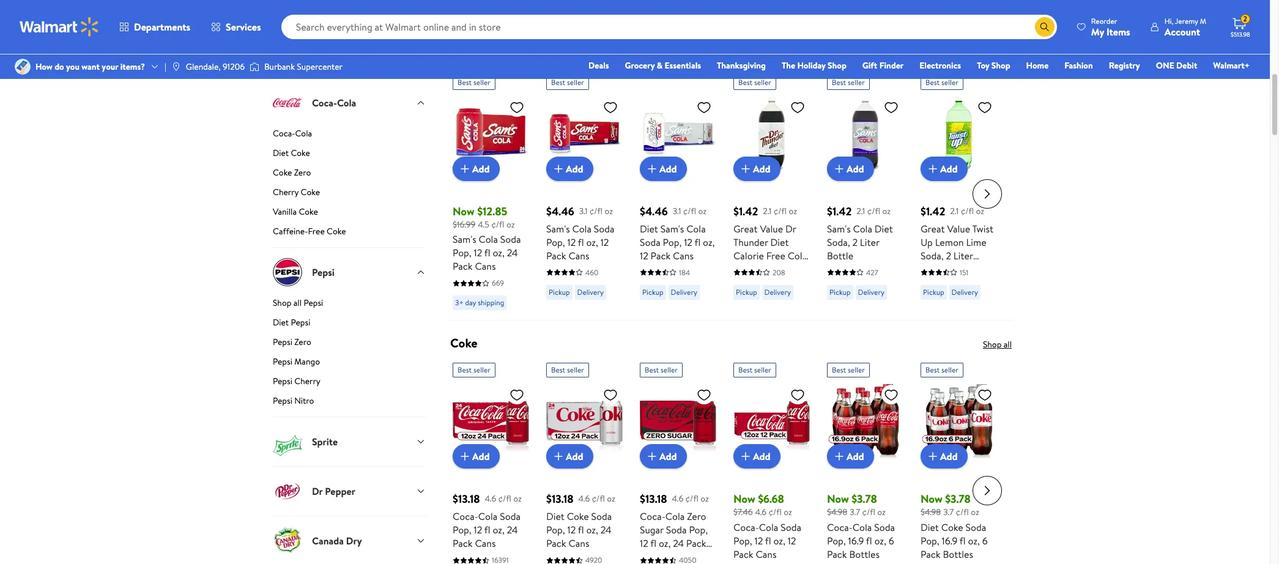 Task type: vqa. For each thing, say whether or not it's contained in the screenshot.
Add to Favorites list, Coca-Cola Soda Pop, 12 fl oz, 12 Pack Cans 'icon'
yes



Task type: describe. For each thing, give the bounding box(es) containing it.
coca-cola link
[[273, 127, 426, 144]]

one debit link
[[1151, 59, 1203, 72]]

pepper inside 'link'
[[701, 4, 731, 17]]

16.9 for coke
[[942, 534, 958, 548]]

$7.46
[[734, 506, 753, 519]]

best seller down electronics
[[926, 77, 959, 87]]

diet sam's cola soda pop, 12 fl oz, 12 pack cans image
[[640, 95, 716, 171]]

pepsi mango link
[[273, 355, 426, 373]]

oz, inside $13.18 4.6 ¢/fl oz coca-cola soda pop, 12 fl oz, 24 pack cans
[[493, 523, 505, 537]]

sam's inside "$1.42 2.1 ¢/fl oz sam's cola diet soda, 2 liter bottle"
[[827, 222, 851, 236]]

2 inside "$1.42 2.1 ¢/fl oz sam's cola diet soda, 2 liter bottle"
[[853, 236, 858, 249]]

best for coca-cola soda pop, 12 fl oz, 24 pack cans
[[458, 365, 472, 375]]

deals link
[[583, 59, 615, 72]]

reorder my items
[[1091, 16, 1131, 38]]

add button for coca-cola soda pop, 16.9 fl oz, 6 pack bottles
[[827, 444, 874, 469]]

now for now $6.68 $7.46 4.6 ¢/fl oz coca-cola soda pop, 12 fl oz, 12 pack cans
[[734, 492, 756, 507]]

shop all pepsi link
[[273, 297, 426, 314]]

oz inside $4.46 3.1 ¢/fl oz sam's cola soda pop, 12 fl oz, 12 pack cans
[[605, 205, 613, 217]]

shop all soda
[[926, 4, 984, 17]]

add for coca-cola zero sugar soda pop, 12 fl oz, 24 pack cans
[[660, 450, 677, 463]]

sprite for sprite
[[312, 435, 338, 448]]

add button for diet coke soda pop, 12 fl oz, 24 pack cans
[[546, 444, 593, 469]]

pickup for 12
[[642, 287, 664, 297]]

best for sam's cola soda pop, 12 fl oz, 12 pack cans
[[551, 77, 565, 87]]

all
[[950, 4, 961, 17]]

add to cart image for diet coke soda pop, 16.9 fl oz, 6 pack bottles 'image'
[[926, 449, 940, 464]]

liter inside $1.42 2.1 ¢/fl oz great value dr thunder diet calorie free cola soda, 2 liter bottle
[[767, 262, 786, 276]]

12 inside $13.18 4.6 ¢/fl oz coca-cola soda pop, 12 fl oz, 24 pack cans
[[474, 523, 482, 537]]

canada dry
[[312, 534, 362, 547]]

add to favorites list, great value twist up lemon lime soda, 2 liter bottle image
[[978, 100, 992, 115]]

dr inside 'link'
[[688, 4, 698, 17]]

sam's cola soda pop, 12 fl oz, 12 pack cans image
[[546, 95, 623, 171]]

delivery for cans
[[577, 287, 604, 297]]

coke zero link
[[273, 166, 426, 184]]

¢/fl inside "$13.18 4.6 ¢/fl oz diet coke soda pop, 12 fl oz, 24 pack cans"
[[592, 493, 605, 505]]

pepsi cherry link
[[273, 375, 426, 392]]

zero for sprite zero
[[575, 4, 595, 17]]

24 inside now $12.85 $16.99 4.5 ¢/fl oz sam's cola soda pop, 12 fl oz, 24 pack cans
[[507, 246, 518, 260]]

the holiday shop
[[782, 59, 847, 72]]

next slide for product carousel list image
[[973, 476, 1002, 505]]

nitro
[[294, 395, 314, 407]]

coca-cola soda pop, 12 fl oz, 12 pack cans image
[[734, 383, 810, 459]]

pepsi nitro
[[273, 395, 314, 407]]

cola inside "now $3.78 $4.98 3.7 ¢/fl oz coca-cola soda pop, 16.9 fl oz, 6 pack bottles"
[[853, 521, 872, 534]]

diet inside "$1.42 2.1 ¢/fl oz sam's cola diet soda, 2 liter bottle"
[[875, 222, 893, 236]]

pepsi nitro link
[[273, 395, 426, 417]]

shop by brand
[[273, 47, 350, 64]]

best for coca-cola zero sugar soda pop, 12 fl oz, 24 pack cans
[[645, 365, 659, 375]]

¢/fl inside now $12.85 $16.99 4.5 ¢/fl oz sam's cola soda pop, 12 fl oz, 24 pack cans
[[491, 218, 505, 231]]

24 inside $13.18 4.6 ¢/fl oz coca-cola soda pop, 12 fl oz, 24 pack cans
[[507, 523, 518, 537]]

¢/fl inside $4.46 3.1 ¢/fl oz diet sam's cola soda pop, 12 fl oz, 12 pack cans
[[683, 205, 696, 217]]

coke inside vanilla coke link
[[299, 206, 318, 218]]

now for now $12.85 $16.99 4.5 ¢/fl oz sam's cola soda pop, 12 fl oz, 24 pack cans
[[453, 204, 475, 219]]

vanilla coke link
[[273, 206, 426, 223]]

cola inside $13.18 4.6 ¢/fl oz coca-cola soda pop, 12 fl oz, 24 pack cans
[[478, 510, 498, 523]]

canada
[[312, 534, 344, 547]]

fl inside $13.18 4.6 ¢/fl oz coca-cola soda pop, 12 fl oz, 24 pack cans
[[484, 523, 491, 537]]

coca-cola inside dropdown button
[[312, 96, 356, 109]]

$4.46 for diet
[[640, 204, 668, 219]]

bottles for cola
[[849, 548, 880, 561]]

3.1 for sam's
[[673, 205, 681, 217]]

add button for sam's cola soda pop, 12 fl oz, 12 pack cans
[[546, 157, 593, 181]]

$1.42 for sam's cola diet soda, 2 liter bottle
[[827, 204, 852, 219]]

add to favorites list, coca-cola soda pop, 12 fl oz, 24 pack cans image
[[510, 388, 524, 403]]

coca- inside "now $3.78 $4.98 3.7 ¢/fl oz coca-cola soda pop, 16.9 fl oz, 6 pack bottles"
[[827, 521, 853, 534]]

oz inside the now $6.68 $7.46 4.6 ¢/fl oz coca-cola soda pop, 12 fl oz, 12 pack cans
[[784, 506, 792, 519]]

now $12.85 $16.99 4.5 ¢/fl oz sam's cola soda pop, 12 fl oz, 24 pack cans
[[453, 204, 521, 273]]

fl inside $13.18 4.6 ¢/fl oz coca-cola zero sugar soda pop, 12 fl oz, 24 pack cans
[[651, 537, 657, 550]]

grocery & essentials link
[[620, 59, 707, 72]]

shop right holiday
[[828, 59, 847, 72]]

gift finder
[[863, 59, 904, 72]]

4.6 for coca-cola zero sugar soda pop, 12 fl oz, 24 pack cans
[[672, 493, 684, 505]]

oz inside $13.18 4.6 ¢/fl oz coca-cola soda pop, 12 fl oz, 24 pack cans
[[514, 493, 522, 505]]

dr inside $1.42 2.1 ¢/fl oz great value dr thunder diet calorie free cola soda, 2 liter bottle
[[786, 222, 796, 236]]

canada dry button
[[273, 516, 426, 564]]

deals
[[589, 59, 609, 72]]

pack inside the now $6.68 $7.46 4.6 ¢/fl oz coca-cola soda pop, 12 fl oz, 12 pack cans
[[734, 548, 754, 561]]

4 delivery from the left
[[858, 287, 885, 297]]

free inside $1.42 2.1 ¢/fl oz great value dr thunder diet calorie free cola soda, 2 liter bottle
[[766, 249, 786, 262]]

fashion
[[1065, 59, 1093, 72]]

coca-cola zero sugar soda pop, 12 fl oz, 24 pack cans image
[[640, 383, 716, 459]]

shop up pepsi zero
[[273, 297, 291, 309]]

toy shop
[[977, 59, 1011, 72]]

holiday
[[798, 59, 826, 72]]

best seller for diet coke soda pop, 12 fl oz, 24 pack cans
[[551, 365, 584, 375]]

bottle inside $1.42 2.1 ¢/fl oz great value dr thunder diet calorie free cola soda, 2 liter bottle
[[734, 276, 760, 289]]

diet dr pepper link
[[642, 0, 756, 18]]

product group containing now $12.85
[[453, 70, 529, 315]]

12 inside $13.18 4.6 ¢/fl oz coca-cola zero sugar soda pop, 12 fl oz, 24 pack cans
[[640, 537, 648, 550]]

2 inside 2 $513.98
[[1244, 14, 1248, 24]]

24 inside $13.18 4.6 ¢/fl oz coca-cola zero sugar soda pop, 12 fl oz, 24 pack cans
[[673, 537, 684, 550]]

pepsi up pepsi zero
[[304, 297, 323, 309]]

diet inside 'link'
[[667, 4, 685, 17]]

best seller for coca-cola soda pop, 16.9 fl oz, 6 pack bottles
[[832, 365, 865, 375]]

cola inside $4.46 3.1 ¢/fl oz sam's cola soda pop, 12 fl oz, 12 pack cans
[[572, 222, 592, 236]]

2 inside $1.42 2.1 ¢/fl oz great value twist up lemon lime soda, 2 liter bottle
[[946, 249, 951, 262]]

burbank
[[264, 61, 295, 73]]

pepsi up pepsi nitro
[[273, 375, 292, 387]]

oz inside $13.18 4.6 ¢/fl oz coca-cola zero sugar soda pop, 12 fl oz, 24 pack cans
[[701, 493, 709, 505]]

pop, inside now $3.78 $4.98 3.7 ¢/fl oz diet coke soda pop, 16.9 fl oz, 6 pack bottles
[[921, 534, 940, 548]]

add for sam's cola soda pop, 12 fl oz, 12 pack cans
[[566, 162, 583, 175]]

$12.85
[[477, 204, 507, 219]]

seller up coca-cola soda pop, 12 fl oz, 12 pack cans image
[[754, 365, 771, 375]]

burbank supercenter
[[264, 61, 343, 73]]

Search search field
[[281, 15, 1057, 39]]

add to favorites list, great value dr thunder diet calorie free cola soda, 2 liter bottle image
[[790, 100, 805, 115]]

¢/fl inside $1.42 2.1 ¢/fl oz great value twist up lemon lime soda, 2 liter bottle
[[961, 205, 974, 217]]

reorder
[[1091, 16, 1117, 26]]

oz, inside $13.18 4.6 ¢/fl oz coca-cola zero sugar soda pop, 12 fl oz, 24 pack cans
[[659, 537, 671, 550]]

6 for coke
[[982, 534, 988, 548]]

you
[[66, 61, 79, 73]]

want
[[82, 61, 100, 73]]

pop, inside "$13.18 4.6 ¢/fl oz diet coke soda pop, 12 fl oz, 24 pack cans"
[[546, 523, 565, 537]]

the
[[782, 59, 795, 72]]

value for diet
[[760, 222, 783, 236]]

soda inside $4.46 3.1 ¢/fl oz diet sam's cola soda pop, 12 fl oz, 12 pack cans
[[640, 236, 661, 249]]

diet pepsi inside list
[[421, 4, 464, 17]]

the holiday shop link
[[776, 59, 852, 72]]

pepsi up everyday
[[442, 4, 464, 17]]

coke inside "$13.18 4.6 ¢/fl oz diet coke soda pop, 12 fl oz, 24 pack cans"
[[567, 510, 589, 523]]

your
[[102, 61, 118, 73]]

12 inside "$13.18 4.6 ¢/fl oz diet coke soda pop, 12 fl oz, 24 pack cans"
[[567, 523, 576, 537]]

brand
[[318, 47, 350, 64]]

1 vertical spatial all
[[294, 297, 302, 309]]

registry link
[[1104, 59, 1146, 72]]

gift
[[863, 59, 878, 72]]

seller for great value dr thunder diet calorie free cola soda, 2 liter bottle
[[754, 77, 771, 87]]

diet coke soda pop, 12 fl oz, 24 pack cans image
[[546, 383, 623, 459]]

now for now $3.78 $4.98 3.7 ¢/fl oz diet coke soda pop, 16.9 fl oz, 6 pack bottles
[[921, 492, 943, 507]]

dr pepper button
[[273, 466, 426, 516]]

1 vertical spatial diet coke
[[273, 147, 310, 159]]

sam's cola diet soda, 2 liter bottle image
[[827, 95, 904, 171]]

add for coca-cola soda pop, 16.9 fl oz, 6 pack bottles
[[847, 450, 864, 463]]

cans inside the now $6.68 $7.46 4.6 ¢/fl oz coca-cola soda pop, 12 fl oz, 12 pack cans
[[756, 548, 777, 561]]

list containing diet coke
[[251, 0, 1019, 18]]

now for now $3.78 $4.98 3.7 ¢/fl oz coca-cola soda pop, 16.9 fl oz, 6 pack bottles
[[827, 492, 849, 507]]

oz, inside $4.46 3.1 ¢/fl oz diet sam's cola soda pop, 12 fl oz, 12 pack cans
[[703, 236, 715, 249]]

diet coke soda pop, 16.9 fl oz, 6 pack bottles image
[[921, 383, 997, 459]]

¢/fl inside "$1.42 2.1 ¢/fl oz sam's cola diet soda, 2 liter bottle"
[[867, 205, 881, 217]]

services button
[[201, 12, 271, 42]]

2 $513.98
[[1231, 14, 1250, 39]]

thanksgiving link
[[712, 59, 772, 72]]

seller for sam's cola soda pop, 12 fl oz, 12 pack cans
[[567, 77, 584, 87]]

12 inside now $12.85 $16.99 4.5 ¢/fl oz sam's cola soda pop, 12 fl oz, 24 pack cans
[[474, 246, 482, 260]]

best seller for coca-cola soda pop, 12 fl oz, 24 pack cans
[[458, 365, 491, 375]]

best down electronics
[[926, 77, 940, 87]]

pickup for pack
[[549, 287, 570, 297]]

coca-cola button
[[273, 78, 426, 127]]

items
[[1107, 25, 1131, 38]]

|
[[165, 61, 166, 73]]

oz inside "$13.18 4.6 ¢/fl oz diet coke soda pop, 12 fl oz, 24 pack cans"
[[607, 493, 615, 505]]

add button for coca-cola soda pop, 12 fl oz, 24 pack cans
[[453, 444, 500, 469]]

$13.18 for coca-cola zero sugar soda pop, 12 fl oz, 24 pack cans
[[640, 492, 667, 507]]

debit
[[1177, 59, 1198, 72]]

add to cart image for coca-cola soda pop, 12 fl oz, 24 pack cans
[[458, 449, 472, 464]]

$4.46 3.1 ¢/fl oz diet sam's cola soda pop, 12 fl oz, 12 pack cans
[[640, 204, 715, 262]]

bottles for coke
[[943, 548, 973, 561]]

0 vertical spatial cherry
[[273, 186, 299, 198]]

everyday low prices
[[450, 47, 555, 64]]

zero for pepsi zero
[[294, 336, 311, 348]]

$13.18 4.6 ¢/fl oz coca-cola soda pop, 12 fl oz, 24 pack cans
[[453, 492, 522, 550]]

lemon
[[935, 236, 964, 249]]

add for diet sam's cola soda pop, 12 fl oz, 12 pack cans
[[660, 162, 677, 175]]

sam's inside now $12.85 $16.99 4.5 ¢/fl oz sam's cola soda pop, 12 fl oz, 24 pack cans
[[453, 233, 476, 246]]

16.9 for cola
[[848, 534, 864, 548]]

seller for sam's cola soda pop, 12 fl oz, 24 pack cans
[[474, 77, 491, 87]]

best seller up coca-cola soda pop, 12 fl oz, 12 pack cans image
[[738, 365, 771, 375]]

oz inside "now $3.78 $4.98 3.7 ¢/fl oz coca-cola soda pop, 16.9 fl oz, 6 pack bottles"
[[878, 506, 886, 519]]

glendale, 91206
[[186, 61, 245, 73]]

5 delivery from the left
[[952, 287, 978, 297]]

shop left by
[[273, 47, 300, 64]]

my
[[1091, 25, 1104, 38]]

vanilla
[[273, 206, 297, 218]]

walmart+ link
[[1208, 59, 1255, 72]]

now $3.78 $4.98 3.7 ¢/fl oz diet coke soda pop, 16.9 fl oz, 6 pack bottles
[[921, 492, 988, 561]]

oz, inside "now $3.78 $4.98 3.7 ¢/fl oz coca-cola soda pop, 16.9 fl oz, 6 pack bottles"
[[875, 534, 886, 548]]

&
[[657, 59, 663, 72]]

best seller for great value dr thunder diet calorie free cola soda, 2 liter bottle
[[738, 77, 771, 87]]

sprite zero link
[[514, 0, 628, 18]]

mango
[[294, 355, 320, 368]]

soda inside $13.18 4.6 ¢/fl oz coca-cola zero sugar soda pop, 12 fl oz, 24 pack cans
[[666, 523, 687, 537]]

add to cart image for sam's cola diet soda, 2 liter bottle image
[[832, 161, 847, 176]]

460
[[586, 267, 599, 278]]

soda, inside $1.42 2.1 ¢/fl oz great value twist up lemon lime soda, 2 liter bottle
[[921, 249, 944, 262]]

value for lemon
[[947, 222, 970, 236]]

coca-cola soda pop, 16.9 fl oz, 6 pack bottles image
[[827, 383, 904, 459]]

up
[[921, 236, 933, 249]]

fl inside the now $6.68 $7.46 4.6 ¢/fl oz coca-cola soda pop, 12 fl oz, 12 pack cans
[[765, 534, 771, 548]]

3.1 for cola
[[579, 205, 588, 217]]

pepsi down 'shop all pepsi'
[[291, 316, 310, 329]]

coca- inside $13.18 4.6 ¢/fl oz coca-cola soda pop, 12 fl oz, 24 pack cans
[[453, 510, 478, 523]]

cola inside dropdown button
[[337, 96, 356, 109]]

diet dr pepper
[[667, 4, 731, 17]]

pop, inside $13.18 4.6 ¢/fl oz coca-cola soda pop, 12 fl oz, 24 pack cans
[[453, 523, 472, 537]]

0 horizontal spatial diet pepsi
[[273, 316, 310, 329]]

$13.18 for coca-cola soda pop, 12 fl oz, 24 pack cans
[[453, 492, 480, 507]]

soda inside $4.46 3.1 ¢/fl oz sam's cola soda pop, 12 fl oz, 12 pack cans
[[594, 222, 615, 236]]

next slide for product carousel list image
[[973, 179, 1002, 209]]

home
[[1026, 59, 1049, 72]]

add to favorites list, diet sam's cola soda pop, 12 fl oz, 12 pack cans image
[[697, 100, 712, 115]]

 image for burbank supercenter
[[250, 61, 259, 73]]

gift finder link
[[857, 59, 909, 72]]

jeremy
[[1175, 16, 1198, 26]]

dr inside dropdown button
[[312, 484, 323, 498]]

diet coke inside list
[[294, 4, 336, 17]]

add to favorites list, sam's cola soda pop, 12 fl oz, 12 pack cans image
[[603, 100, 618, 115]]

add for coca-cola soda pop, 12 fl oz, 24 pack cans
[[472, 450, 490, 463]]

items?
[[120, 61, 145, 73]]

3.7 for coke
[[944, 506, 954, 519]]

0 vertical spatial diet coke link
[[258, 0, 372, 18]]

¢/fl inside $13.18 4.6 ¢/fl oz coca-cola zero sugar soda pop, 12 fl oz, 24 pack cans
[[686, 493, 699, 505]]

cola inside $1.42 2.1 ¢/fl oz great value dr thunder diet calorie free cola soda, 2 liter bottle
[[788, 249, 807, 262]]

shop all link for coke
[[983, 339, 1012, 351]]

now $3.78 $4.98 3.7 ¢/fl oz coca-cola soda pop, 16.9 fl oz, 6 pack bottles
[[827, 492, 895, 561]]

¢/fl inside the now $6.68 $7.46 4.6 ¢/fl oz coca-cola soda pop, 12 fl oz, 12 pack cans
[[769, 506, 782, 519]]

shop all for everyday low prices
[[983, 51, 1012, 63]]

all for coke
[[1004, 339, 1012, 351]]

supercenter
[[297, 61, 343, 73]]

hi, jeremy m account
[[1165, 16, 1207, 38]]

pop, inside the now $6.68 $7.46 4.6 ¢/fl oz coca-cola soda pop, 12 fl oz, 12 pack cans
[[734, 534, 752, 548]]

$4.46 3.1 ¢/fl oz sam's cola soda pop, 12 fl oz, 12 pack cans
[[546, 204, 615, 262]]

3+ day shipping
[[455, 298, 504, 308]]

cans inside $13.18 4.6 ¢/fl oz coca-cola zero sugar soda pop, 12 fl oz, 24 pack cans
[[640, 550, 661, 564]]

3.7 for cola
[[850, 506, 860, 519]]

pack inside now $12.85 $16.99 4.5 ¢/fl oz sam's cola soda pop, 12 fl oz, 24 pack cans
[[453, 260, 473, 273]]

fl inside $4.46 3.1 ¢/fl oz diet sam's cola soda pop, 12 fl oz, 12 pack cans
[[695, 236, 701, 249]]

everyday
[[450, 47, 498, 64]]

$13.18 4.6 ¢/fl oz coca-cola zero sugar soda pop, 12 fl oz, 24 pack cans
[[640, 492, 709, 564]]



Task type: locate. For each thing, give the bounding box(es) containing it.
1 horizontal spatial 16.9
[[942, 534, 958, 548]]

pepper
[[701, 4, 731, 17], [325, 484, 355, 498]]

best up coca-cola soda pop, 12 fl oz, 12 pack cans image
[[738, 365, 753, 375]]

add button for diet sam's cola soda pop, 12 fl oz, 12 pack cans
[[640, 157, 687, 181]]

zero up mango
[[294, 336, 311, 348]]

pack
[[546, 249, 566, 262], [651, 249, 671, 262], [453, 260, 473, 273], [453, 537, 473, 550], [546, 537, 566, 550], [686, 537, 706, 550], [734, 548, 754, 561], [827, 548, 847, 561], [921, 548, 941, 561]]

5 pickup from the left
[[923, 287, 944, 297]]

walmart+
[[1213, 59, 1250, 72]]

add to cart image for coca-cola soda pop, 12 fl oz, 12 pack cans image
[[738, 449, 753, 464]]

best seller up coca-cola zero sugar soda pop, 12 fl oz, 24 pack cans image
[[645, 365, 678, 375]]

0 vertical spatial sprite
[[548, 4, 573, 17]]

1 vertical spatial shop all link
[[983, 339, 1012, 351]]

pack inside $13.18 4.6 ¢/fl oz coca-cola soda pop, 12 fl oz, 24 pack cans
[[453, 537, 473, 550]]

2 horizontal spatial bottle
[[921, 262, 947, 276]]

vanilla coke
[[273, 206, 318, 218]]

add for great value dr thunder diet calorie free cola soda, 2 liter bottle
[[753, 162, 771, 175]]

$1.42 inside "$1.42 2.1 ¢/fl oz sam's cola diet soda, 2 liter bottle"
[[827, 204, 852, 219]]

thanksgiving
[[717, 59, 766, 72]]

best seller down deals link
[[551, 77, 584, 87]]

2 $3.78 from the left
[[945, 492, 971, 507]]

$13.18 4.6 ¢/fl oz diet coke soda pop, 12 fl oz, 24 pack cans
[[546, 492, 615, 550]]

departments button
[[109, 12, 201, 42]]

1 pickup from the left
[[549, 287, 570, 297]]

zero up the cherry coke
[[294, 166, 311, 179]]

cans inside "$13.18 4.6 ¢/fl oz diet coke soda pop, 12 fl oz, 24 pack cans"
[[569, 537, 589, 550]]

2 shop all link from the top
[[983, 339, 1012, 351]]

24
[[507, 246, 518, 260], [507, 523, 518, 537], [601, 523, 612, 537], [673, 537, 684, 550]]

diet pepsi link up everyday
[[386, 0, 500, 18]]

$16.99
[[453, 218, 476, 231]]

coca-cola
[[312, 96, 356, 109], [273, 127, 312, 139]]

0 horizontal spatial pepper
[[325, 484, 355, 498]]

fl inside now $3.78 $4.98 3.7 ¢/fl oz diet coke soda pop, 16.9 fl oz, 6 pack bottles
[[960, 534, 966, 548]]

0 horizontal spatial 3.1
[[579, 205, 588, 217]]

24 inside "$13.18 4.6 ¢/fl oz diet coke soda pop, 12 fl oz, 24 pack cans"
[[601, 523, 612, 537]]

4.5
[[478, 218, 489, 231]]

great for up
[[921, 222, 945, 236]]

shop all for coke
[[983, 339, 1012, 351]]

lime
[[966, 236, 987, 249]]

3 delivery from the left
[[765, 287, 791, 297]]

1 vertical spatial free
[[766, 249, 786, 262]]

best seller down everyday
[[458, 77, 491, 87]]

1 horizontal spatial bottles
[[943, 548, 973, 561]]

oz inside now $12.85 $16.99 4.5 ¢/fl oz sam's cola soda pop, 12 fl oz, 24 pack cans
[[507, 218, 515, 231]]

2 3.1 from the left
[[673, 205, 681, 217]]

shop up add to favorites list, diet coke soda pop, 16.9 fl oz, 6 pack bottles icon
[[983, 339, 1002, 351]]

1 horizontal spatial great
[[921, 222, 945, 236]]

2 6 from the left
[[982, 534, 988, 548]]

free up 208
[[766, 249, 786, 262]]

pack inside "now $3.78 $4.98 3.7 ¢/fl oz coca-cola soda pop, 16.9 fl oz, 6 pack bottles"
[[827, 548, 847, 561]]

prices
[[523, 47, 555, 64]]

thunder
[[734, 236, 768, 249]]

departments
[[134, 20, 190, 34]]

best up coca-cola zero sugar soda pop, 12 fl oz, 24 pack cans image
[[645, 365, 659, 375]]

fl inside "now $3.78 $4.98 3.7 ¢/fl oz coca-cola soda pop, 16.9 fl oz, 6 pack bottles"
[[866, 534, 872, 548]]

coke inside caffeine-free coke "link"
[[327, 225, 346, 237]]

91206
[[223, 61, 245, 73]]

1 horizontal spatial bottle
[[827, 249, 854, 262]]

product group
[[453, 70, 529, 315], [546, 70, 623, 315], [640, 70, 716, 315], [734, 70, 810, 315], [827, 70, 904, 315], [921, 70, 997, 315], [453, 358, 529, 564], [546, 358, 623, 564], [640, 358, 716, 564], [734, 358, 810, 564], [827, 358, 904, 564], [921, 358, 997, 564]]

starry
[[814, 4, 840, 17]]

$4.98 inside "now $3.78 $4.98 3.7 ¢/fl oz coca-cola soda pop, 16.9 fl oz, 6 pack bottles"
[[827, 506, 848, 519]]

add to favorites list, coca-cola zero sugar soda pop, 12 fl oz, 24 pack cans image
[[697, 388, 712, 403]]

best for great value dr thunder diet calorie free cola soda, 2 liter bottle
[[738, 77, 753, 87]]

best for coca-cola soda pop, 16.9 fl oz, 6 pack bottles
[[832, 365, 846, 375]]

12
[[567, 236, 576, 249], [601, 236, 609, 249], [684, 236, 693, 249], [474, 246, 482, 260], [640, 249, 648, 262], [474, 523, 482, 537], [567, 523, 576, 537], [755, 534, 763, 548], [788, 534, 796, 548], [640, 537, 648, 550]]

best seller for coca-cola zero sugar soda pop, 12 fl oz, 24 pack cans
[[645, 365, 678, 375]]

sam's inside $4.46 3.1 ¢/fl oz sam's cola soda pop, 12 fl oz, 12 pack cans
[[546, 222, 570, 236]]

$1.42 inside $1.42 2.1 ¢/fl oz great value twist up lemon lime soda, 2 liter bottle
[[921, 204, 945, 219]]

liter up the 151
[[954, 249, 973, 262]]

great value dr thunder diet calorie free cola soda, 2 liter bottle image
[[734, 95, 810, 171]]

 image
[[15, 59, 31, 75], [250, 61, 259, 73]]

sprite down pepsi nitro link
[[312, 435, 338, 448]]

add to favorites list, diet coke soda pop, 12 fl oz, 24 pack cans image
[[603, 388, 618, 403]]

3.7 inside "now $3.78 $4.98 3.7 ¢/fl oz coca-cola soda pop, 16.9 fl oz, 6 pack bottles"
[[850, 506, 860, 519]]

2 value from the left
[[947, 222, 970, 236]]

fl
[[578, 236, 584, 249], [695, 236, 701, 249], [484, 246, 491, 260], [484, 523, 491, 537], [578, 523, 584, 537], [765, 534, 771, 548], [866, 534, 872, 548], [960, 534, 966, 548], [651, 537, 657, 550]]

$13.18
[[453, 492, 480, 507], [546, 492, 574, 507], [640, 492, 667, 507]]

delivery down 208
[[765, 287, 791, 297]]

2 3.7 from the left
[[944, 506, 954, 519]]

1 horizontal spatial  image
[[250, 61, 259, 73]]

cans inside now $12.85 $16.99 4.5 ¢/fl oz sam's cola soda pop, 12 fl oz, 24 pack cans
[[475, 260, 496, 273]]

0 horizontal spatial 16.9
[[848, 534, 864, 548]]

2 horizontal spatial 2.1
[[950, 205, 959, 217]]

1 horizontal spatial pepper
[[701, 4, 731, 17]]

0 horizontal spatial  image
[[15, 59, 31, 75]]

seller up coca-cola zero sugar soda pop, 12 fl oz, 24 pack cans image
[[661, 365, 678, 375]]

2 horizontal spatial soda,
[[921, 249, 944, 262]]

soda, inside "$1.42 2.1 ¢/fl oz sam's cola diet soda, 2 liter bottle"
[[827, 236, 850, 249]]

pepsi button
[[273, 247, 426, 297]]

¢/fl inside $1.42 2.1 ¢/fl oz great value dr thunder diet calorie free cola soda, 2 liter bottle
[[774, 205, 787, 217]]

pepsi left nitro
[[273, 395, 292, 407]]

hi,
[[1165, 16, 1174, 26]]

$13.18 inside $13.18 4.6 ¢/fl oz coca-cola soda pop, 12 fl oz, 24 pack cans
[[453, 492, 480, 507]]

1 16.9 from the left
[[848, 534, 864, 548]]

electronics
[[920, 59, 961, 72]]

6 for cola
[[889, 534, 894, 548]]

seller for sam's cola diet soda, 2 liter bottle
[[848, 77, 865, 87]]

oz, inside now $3.78 $4.98 3.7 ¢/fl oz diet coke soda pop, 16.9 fl oz, 6 pack bottles
[[968, 534, 980, 548]]

cola inside the now $6.68 $7.46 4.6 ¢/fl oz coca-cola soda pop, 12 fl oz, 12 pack cans
[[759, 521, 778, 534]]

2 pickup from the left
[[642, 287, 664, 297]]

diet coke up 'shop by brand'
[[294, 4, 336, 17]]

add for diet coke soda pop, 12 fl oz, 24 pack cans
[[566, 450, 583, 463]]

3.7 inside now $3.78 $4.98 3.7 ¢/fl oz diet coke soda pop, 16.9 fl oz, 6 pack bottles
[[944, 506, 954, 519]]

cola inside $4.46 3.1 ¢/fl oz diet sam's cola soda pop, 12 fl oz, 12 pack cans
[[687, 222, 706, 236]]

0 horizontal spatial $4.98
[[827, 506, 848, 519]]

delivery for 2
[[765, 287, 791, 297]]

1 2.1 from the left
[[763, 205, 772, 217]]

add to favorites list, coca-cola soda pop, 16.9 fl oz, 6 pack bottles image
[[884, 388, 899, 403]]

1 horizontal spatial 3.7
[[944, 506, 954, 519]]

best down prices
[[551, 77, 565, 87]]

dry
[[346, 534, 362, 547]]

pepsi zero
[[273, 336, 311, 348]]

great up calorie
[[734, 222, 758, 236]]

 image
[[171, 62, 181, 72]]

cola inside now $12.85 $16.99 4.5 ¢/fl oz sam's cola soda pop, 12 fl oz, 24 pack cans
[[479, 233, 498, 246]]

sam's
[[546, 222, 570, 236], [661, 222, 684, 236], [827, 222, 851, 236], [453, 233, 476, 246]]

1 horizontal spatial $4.98
[[921, 506, 941, 519]]

diet pepsi link for pepsi zero link
[[273, 316, 426, 333]]

diet coke link down coca-cola link
[[273, 147, 426, 164]]

0 horizontal spatial $13.18
[[453, 492, 480, 507]]

diet coke link up 'shop by brand'
[[258, 0, 372, 18]]

best seller up coca-cola soda pop, 12 fl oz, 24 pack cans image
[[458, 365, 491, 375]]

walmart image
[[20, 17, 99, 37]]

pepsi inside dropdown button
[[312, 265, 335, 279]]

delivery down the 184
[[671, 287, 698, 297]]

now
[[453, 204, 475, 219], [734, 492, 756, 507], [827, 492, 849, 507], [921, 492, 943, 507]]

add button for sam's cola diet soda, 2 liter bottle
[[827, 157, 874, 181]]

coca-cola up coca-cola link
[[312, 96, 356, 109]]

4.6 for coca-cola soda pop, 12 fl oz, 24 pack cans
[[485, 493, 496, 505]]

best seller up coca-cola soda pop, 16.9 fl oz, 6 pack bottles image on the right of page
[[832, 365, 865, 375]]

best up diet coke soda pop, 12 fl oz, 24 pack cans image
[[551, 365, 565, 375]]

2 $1.42 from the left
[[827, 204, 852, 219]]

value
[[760, 222, 783, 236], [947, 222, 970, 236]]

great for thunder
[[734, 222, 758, 236]]

pop, inside $4.46 3.1 ¢/fl oz diet sam's cola soda pop, 12 fl oz, 12 pack cans
[[663, 236, 682, 249]]

finder
[[880, 59, 904, 72]]

2 horizontal spatial $13.18
[[640, 492, 667, 507]]

pop, inside $13.18 4.6 ¢/fl oz coca-cola zero sugar soda pop, 12 fl oz, 24 pack cans
[[689, 523, 708, 537]]

0 vertical spatial dr
[[688, 4, 698, 17]]

1 vertical spatial pepper
[[325, 484, 355, 498]]

pack inside $4.46 3.1 ¢/fl oz sam's cola soda pop, 12 fl oz, 12 pack cans
[[546, 249, 566, 262]]

soda inside "$13.18 4.6 ¢/fl oz diet coke soda pop, 12 fl oz, 24 pack cans"
[[591, 510, 612, 523]]

shop all up add to favorites list, diet coke soda pop, 16.9 fl oz, 6 pack bottles icon
[[983, 339, 1012, 351]]

add to favorites list, sam's cola soda pop, 12 fl oz, 24 pack cans image
[[510, 100, 524, 115]]

pepsi down pepsi zero
[[273, 355, 292, 368]]

1 $4.98 from the left
[[827, 506, 848, 519]]

best up coca-cola soda pop, 16.9 fl oz, 6 pack bottles image on the right of page
[[832, 365, 846, 375]]

cans inside $4.46 3.1 ¢/fl oz diet sam's cola soda pop, 12 fl oz, 12 pack cans
[[673, 249, 694, 262]]

list
[[251, 0, 1019, 18]]

1 shop all link from the top
[[983, 51, 1012, 63]]

add for sam's cola soda pop, 12 fl oz, 24 pack cans
[[472, 162, 490, 175]]

$4.98
[[827, 506, 848, 519], [921, 506, 941, 519]]

pepper up the canada dry dropdown button
[[325, 484, 355, 498]]

0 horizontal spatial great
[[734, 222, 758, 236]]

zero left $7.46
[[687, 510, 706, 523]]

0 vertical spatial diet pepsi link
[[386, 0, 500, 18]]

1 great from the left
[[734, 222, 758, 236]]

 image right 91206
[[250, 61, 259, 73]]

add for sam's cola diet soda, 2 liter bottle
[[847, 162, 864, 175]]

1 horizontal spatial $13.18
[[546, 492, 574, 507]]

value up calorie
[[760, 222, 783, 236]]

sprite up prices
[[548, 4, 573, 17]]

1 bottles from the left
[[849, 548, 880, 561]]

1 horizontal spatial free
[[766, 249, 786, 262]]

1 horizontal spatial 6
[[982, 534, 988, 548]]

best seller for sam's cola soda pop, 12 fl oz, 12 pack cans
[[551, 77, 584, 87]]

great inside $1.42 2.1 ¢/fl oz great value twist up lemon lime soda, 2 liter bottle
[[921, 222, 945, 236]]

account
[[1165, 25, 1200, 38]]

4.6 inside $13.18 4.6 ¢/fl oz coca-cola soda pop, 12 fl oz, 24 pack cans
[[485, 493, 496, 505]]

$1.42
[[734, 204, 758, 219], [827, 204, 852, 219], [921, 204, 945, 219]]

seller up coca-cola soda pop, 12 fl oz, 24 pack cans image
[[474, 365, 491, 375]]

0 vertical spatial pepper
[[701, 4, 731, 17]]

0 horizontal spatial sprite
[[312, 435, 338, 448]]

diet pepsi up everyday
[[421, 4, 464, 17]]

diet pepsi link for sprite zero link
[[386, 0, 500, 18]]

2 16.9 from the left
[[942, 534, 958, 548]]

coke inside now $3.78 $4.98 3.7 ¢/fl oz diet coke soda pop, 16.9 fl oz, 6 pack bottles
[[941, 521, 963, 534]]

shop all link for everyday low prices
[[983, 51, 1012, 63]]

1 horizontal spatial dr
[[688, 4, 698, 17]]

pepsi inside "link"
[[273, 355, 292, 368]]

2 $4.98 from the left
[[921, 506, 941, 519]]

1 horizontal spatial soda,
[[827, 236, 850, 249]]

1 value from the left
[[760, 222, 783, 236]]

seller for coca-cola soda pop, 16.9 fl oz, 6 pack bottles
[[848, 365, 865, 375]]

pickup for soda,
[[736, 287, 757, 297]]

oz inside $4.46 3.1 ¢/fl oz diet sam's cola soda pop, 12 fl oz, 12 pack cans
[[698, 205, 707, 217]]

shop all soda link
[[899, 0, 1012, 18]]

cherry coke link
[[273, 186, 426, 203]]

add to favorites list, diet coke soda pop, 16.9 fl oz, 6 pack bottles image
[[978, 388, 992, 403]]

seller down gift
[[848, 77, 865, 87]]

pepsi zero link
[[273, 336, 426, 353]]

3 pickup from the left
[[736, 287, 757, 297]]

2 $4.46 from the left
[[640, 204, 668, 219]]

$1.42 2.1 ¢/fl oz great value dr thunder diet calorie free cola soda, 2 liter bottle
[[734, 204, 807, 289]]

$1.42 for great value dr thunder diet calorie free cola soda, 2 liter bottle
[[734, 204, 758, 219]]

shop left home
[[983, 51, 1002, 63]]

shop all link left home
[[983, 51, 1012, 63]]

seller down everyday
[[474, 77, 491, 87]]

best down everyday
[[458, 77, 472, 87]]

seller up coca-cola soda pop, 16.9 fl oz, 6 pack bottles image on the right of page
[[848, 365, 865, 375]]

pepsi mango
[[273, 355, 320, 368]]

how
[[35, 61, 53, 73]]

cherry down mango
[[294, 375, 321, 387]]

sprite zero
[[548, 4, 595, 17]]

caffeine-free coke
[[273, 225, 346, 237]]

pop, inside now $12.85 $16.99 4.5 ¢/fl oz sam's cola soda pop, 12 fl oz, 24 pack cans
[[453, 246, 472, 260]]

pop, inside $4.46 3.1 ¢/fl oz sam's cola soda pop, 12 fl oz, 12 pack cans
[[546, 236, 565, 249]]

2 horizontal spatial liter
[[954, 249, 973, 262]]

best down the holiday shop link
[[832, 77, 846, 87]]

pepper up thanksgiving link
[[701, 4, 731, 17]]

dr pepper
[[312, 484, 355, 498]]

0 horizontal spatial $1.42
[[734, 204, 758, 219]]

0 horizontal spatial $4.46
[[546, 204, 574, 219]]

oz, inside now $12.85 $16.99 4.5 ¢/fl oz sam's cola soda pop, 12 fl oz, 24 pack cans
[[493, 246, 505, 260]]

pack inside $13.18 4.6 ¢/fl oz coca-cola zero sugar soda pop, 12 fl oz, 24 pack cans
[[686, 537, 706, 550]]

seller up diet coke soda pop, 16.9 fl oz, 6 pack bottles 'image'
[[942, 365, 959, 375]]

pop,
[[546, 236, 565, 249], [663, 236, 682, 249], [453, 246, 472, 260], [453, 523, 472, 537], [546, 523, 565, 537], [689, 523, 708, 537], [734, 534, 752, 548], [827, 534, 846, 548], [921, 534, 940, 548]]

pepsi up 'shop all pepsi'
[[312, 265, 335, 279]]

Walmart Site-Wide search field
[[281, 15, 1057, 39]]

best seller up diet coke soda pop, 12 fl oz, 24 pack cans image
[[551, 365, 584, 375]]

add to cart image
[[645, 161, 660, 176], [738, 161, 753, 176], [458, 449, 472, 464], [645, 449, 660, 464]]

product group containing now $6.68
[[734, 358, 810, 564]]

 image for how do you want your items?
[[15, 59, 31, 75]]

liter inside $1.42 2.1 ¢/fl oz great value twist up lemon lime soda, 2 liter bottle
[[954, 249, 973, 262]]

best seller down thanksgiving
[[738, 77, 771, 87]]

free down vanilla coke
[[308, 225, 325, 237]]

1 3.1 from the left
[[579, 205, 588, 217]]

twist
[[973, 222, 994, 236]]

add to cart image for great value twist up lemon lime soda, 2 liter bottle image
[[926, 161, 940, 176]]

2 horizontal spatial dr
[[786, 222, 796, 236]]

coke inside cherry coke link
[[301, 186, 320, 198]]

 image left how
[[15, 59, 31, 75]]

add to cart image for sam's cola soda pop, 12 fl oz, 24 pack cans image
[[458, 161, 472, 176]]

fl inside now $12.85 $16.99 4.5 ¢/fl oz sam's cola soda pop, 12 fl oz, 24 pack cans
[[484, 246, 491, 260]]

starry link
[[770, 0, 884, 18]]

caffeine-
[[273, 225, 308, 237]]

3 $1.42 from the left
[[921, 204, 945, 219]]

bottle inside $1.42 2.1 ¢/fl oz great value twist up lemon lime soda, 2 liter bottle
[[921, 262, 947, 276]]

best for sam's cola diet soda, 2 liter bottle
[[832, 77, 846, 87]]

best
[[458, 77, 472, 87], [551, 77, 565, 87], [738, 77, 753, 87], [832, 77, 846, 87], [926, 77, 940, 87], [458, 365, 472, 375], [551, 365, 565, 375], [645, 365, 659, 375], [738, 365, 753, 375], [832, 365, 846, 375], [926, 365, 940, 375]]

coke zero
[[273, 166, 311, 179]]

1 vertical spatial diet pepsi link
[[273, 316, 426, 333]]

soda inside the now $6.68 $7.46 4.6 ¢/fl oz coca-cola soda pop, 12 fl oz, 12 pack cans
[[781, 521, 801, 534]]

dr up essentials
[[688, 4, 698, 17]]

grocery & essentials
[[625, 59, 701, 72]]

diet pepsi
[[421, 4, 464, 17], [273, 316, 310, 329]]

0 horizontal spatial 6
[[889, 534, 894, 548]]

add to cart image for coca-cola soda pop, 16.9 fl oz, 6 pack bottles image on the right of page
[[832, 449, 847, 464]]

coca-cola soda pop, 12 fl oz, 24 pack cans image
[[453, 383, 529, 459]]

0 horizontal spatial $3.78
[[852, 492, 877, 507]]

2 great from the left
[[921, 222, 945, 236]]

diet inside $1.42 2.1 ¢/fl oz great value dr thunder diet calorie free cola soda, 2 liter bottle
[[771, 236, 789, 249]]

1 6 from the left
[[889, 534, 894, 548]]

bottle inside "$1.42 2.1 ¢/fl oz sam's cola diet soda, 2 liter bottle"
[[827, 249, 854, 262]]

¢/fl inside $4.46 3.1 ¢/fl oz sam's cola soda pop, 12 fl oz, 12 pack cans
[[590, 205, 603, 217]]

cans inside $4.46 3.1 ¢/fl oz sam's cola soda pop, 12 fl oz, 12 pack cans
[[569, 249, 589, 262]]

pack inside "$13.18 4.6 ¢/fl oz diet coke soda pop, 12 fl oz, 24 pack cans"
[[546, 537, 566, 550]]

bottles inside now $3.78 $4.98 3.7 ¢/fl oz diet coke soda pop, 16.9 fl oz, 6 pack bottles
[[943, 548, 973, 561]]

shop all link
[[983, 51, 1012, 63], [983, 339, 1012, 351]]

1 $3.78 from the left
[[852, 492, 877, 507]]

now $6.68 $7.46 4.6 ¢/fl oz coca-cola soda pop, 12 fl oz, 12 pack cans
[[734, 492, 801, 561]]

seller down electronics
[[942, 77, 959, 87]]

diet pepsi up pepsi zero
[[273, 316, 310, 329]]

cola inside $13.18 4.6 ¢/fl oz coca-cola zero sugar soda pop, 12 fl oz, 24 pack cans
[[666, 510, 685, 523]]

4.6 inside $13.18 4.6 ¢/fl oz coca-cola zero sugar soda pop, 12 fl oz, 24 pack cans
[[672, 493, 684, 505]]

great left lime
[[921, 222, 945, 236]]

$4.46
[[546, 204, 574, 219], [640, 204, 668, 219]]

2 delivery from the left
[[671, 287, 698, 297]]

value left the twist
[[947, 222, 970, 236]]

cola inside "$1.42 2.1 ¢/fl oz sam's cola diet soda, 2 liter bottle"
[[853, 222, 872, 236]]

best seller down gift
[[832, 77, 865, 87]]

diet
[[294, 4, 312, 17], [421, 4, 440, 17], [667, 4, 685, 17], [273, 147, 289, 159], [640, 222, 658, 236], [875, 222, 893, 236], [771, 236, 789, 249], [273, 316, 289, 329], [546, 510, 565, 523], [921, 521, 939, 534]]

1 vertical spatial coca-cola
[[273, 127, 312, 139]]

669
[[492, 278, 504, 288]]

best for diet coke soda pop, 12 fl oz, 24 pack cans
[[551, 365, 565, 375]]

soda inside $13.18 4.6 ¢/fl oz coca-cola soda pop, 12 fl oz, 24 pack cans
[[500, 510, 521, 523]]

427
[[866, 267, 878, 278]]

4 pickup from the left
[[830, 287, 851, 297]]

fl inside $4.46 3.1 ¢/fl oz sam's cola soda pop, 12 fl oz, 12 pack cans
[[578, 236, 584, 249]]

2.1 for twist
[[950, 205, 959, 217]]

add to cart image
[[458, 161, 472, 176], [551, 161, 566, 176], [832, 161, 847, 176], [926, 161, 940, 176], [551, 449, 566, 464], [738, 449, 753, 464], [832, 449, 847, 464], [926, 449, 940, 464]]

delivery for pack
[[671, 287, 698, 297]]

delivery down the 151
[[952, 287, 978, 297]]

1 shop all from the top
[[983, 51, 1012, 63]]

liter right calorie
[[767, 262, 786, 276]]

electronics link
[[914, 59, 967, 72]]

best for sam's cola soda pop, 12 fl oz, 24 pack cans
[[458, 77, 472, 87]]

$1.42 2.1 ¢/fl oz sam's cola diet soda, 2 liter bottle
[[827, 204, 893, 262]]

$3.78 inside "now $3.78 $4.98 3.7 ¢/fl oz coca-cola soda pop, 16.9 fl oz, 6 pack bottles"
[[852, 492, 877, 507]]

cherry up vanilla on the left top of the page
[[273, 186, 299, 198]]

0 vertical spatial free
[[308, 225, 325, 237]]

0 vertical spatial diet coke
[[294, 4, 336, 17]]

0 horizontal spatial 3.7
[[850, 506, 860, 519]]

2 bottles from the left
[[943, 548, 973, 561]]

best up diet coke soda pop, 16.9 fl oz, 6 pack bottles 'image'
[[926, 365, 940, 375]]

oz, inside the now $6.68 $7.46 4.6 ¢/fl oz coca-cola soda pop, 12 fl oz, 12 pack cans
[[774, 534, 786, 548]]

liter up 427 at right top
[[860, 236, 880, 249]]

1 3.7 from the left
[[850, 506, 860, 519]]

m
[[1200, 16, 1207, 26]]

add to cart image for diet sam's cola soda pop, 12 fl oz, 12 pack cans
[[645, 161, 660, 176]]

16.9 inside now $3.78 $4.98 3.7 ¢/fl oz diet coke soda pop, 16.9 fl oz, 6 pack bottles
[[942, 534, 958, 548]]

2 shop all from the top
[[983, 339, 1012, 351]]

add to cart image for great value dr thunder diet calorie free cola soda, 2 liter bottle
[[738, 161, 753, 176]]

$3.78 for coke
[[945, 492, 971, 507]]

bottles
[[849, 548, 880, 561], [943, 548, 973, 561]]

1 horizontal spatial $1.42
[[827, 204, 852, 219]]

diet inside $4.46 3.1 ¢/fl oz diet sam's cola soda pop, 12 fl oz, 12 pack cans
[[640, 222, 658, 236]]

$13.18 inside "$13.18 4.6 ¢/fl oz diet coke soda pop, 12 fl oz, 24 pack cans"
[[546, 492, 574, 507]]

coca-cola up coke zero
[[273, 127, 312, 139]]

coca- inside the now $6.68 $7.46 4.6 ¢/fl oz coca-cola soda pop, 12 fl oz, 12 pack cans
[[734, 521, 759, 534]]

shop all
[[983, 51, 1012, 63], [983, 339, 1012, 351]]

0 horizontal spatial 2.1
[[763, 205, 772, 217]]

seller for coca-cola soda pop, 12 fl oz, 24 pack cans
[[474, 365, 491, 375]]

glendale,
[[186, 61, 221, 73]]

$4.98 for coca-
[[827, 506, 848, 519]]

1 $13.18 from the left
[[453, 492, 480, 507]]

1 horizontal spatial diet pepsi
[[421, 4, 464, 17]]

$4.46 inside $4.46 3.1 ¢/fl oz sam's cola soda pop, 12 fl oz, 12 pack cans
[[546, 204, 574, 219]]

0 vertical spatial diet pepsi
[[421, 4, 464, 17]]

free inside "link"
[[308, 225, 325, 237]]

seller up diet coke soda pop, 12 fl oz, 24 pack cans image
[[567, 365, 584, 375]]

diet inside now $3.78 $4.98 3.7 ¢/fl oz diet coke soda pop, 16.9 fl oz, 6 pack bottles
[[921, 521, 939, 534]]

pack inside now $3.78 $4.98 3.7 ¢/fl oz diet coke soda pop, 16.9 fl oz, 6 pack bottles
[[921, 548, 941, 561]]

seller for diet coke soda pop, 12 fl oz, 24 pack cans
[[567, 365, 584, 375]]

sam's cola soda pop, 12 fl oz, 24 pack cans image
[[453, 95, 529, 171]]

2.1 for dr
[[763, 205, 772, 217]]

bottles inside "now $3.78 $4.98 3.7 ¢/fl oz coca-cola soda pop, 16.9 fl oz, 6 pack bottles"
[[849, 548, 880, 561]]

¢/fl
[[590, 205, 603, 217], [683, 205, 696, 217], [774, 205, 787, 217], [867, 205, 881, 217], [961, 205, 974, 217], [491, 218, 505, 231], [498, 493, 511, 505], [592, 493, 605, 505], [686, 493, 699, 505], [769, 506, 782, 519], [862, 506, 876, 519], [956, 506, 969, 519]]

2 vertical spatial dr
[[312, 484, 323, 498]]

delivery down 460
[[577, 287, 604, 297]]

seller down thanksgiving
[[754, 77, 771, 87]]

2 $13.18 from the left
[[546, 492, 574, 507]]

add to cart image for coca-cola zero sugar soda pop, 12 fl oz, 24 pack cans
[[645, 449, 660, 464]]

fashion link
[[1059, 59, 1099, 72]]

coca- inside $13.18 4.6 ¢/fl oz coca-cola zero sugar soda pop, 12 fl oz, 24 pack cans
[[640, 510, 666, 523]]

add button for sam's cola soda pop, 12 fl oz, 24 pack cans
[[453, 157, 500, 181]]

1 horizontal spatial 3.1
[[673, 205, 681, 217]]

dr right thunder
[[786, 222, 796, 236]]

16.9
[[848, 534, 864, 548], [942, 534, 958, 548]]

2.1 for diet
[[857, 205, 865, 217]]

1 horizontal spatial $4.46
[[640, 204, 668, 219]]

3.1 inside $4.46 3.1 ¢/fl oz diet sam's cola soda pop, 12 fl oz, 12 pack cans
[[673, 205, 681, 217]]

0 horizontal spatial liter
[[767, 262, 786, 276]]

calorie
[[734, 249, 764, 262]]

¢/fl inside now $3.78 $4.98 3.7 ¢/fl oz diet coke soda pop, 16.9 fl oz, 6 pack bottles
[[956, 506, 969, 519]]

1 horizontal spatial sprite
[[548, 4, 573, 17]]

add button for great value dr thunder diet calorie free cola soda, 2 liter bottle
[[734, 157, 780, 181]]

$4.98 for diet
[[921, 506, 941, 519]]

best up coca-cola soda pop, 12 fl oz, 24 pack cans image
[[458, 365, 472, 375]]

3 $13.18 from the left
[[640, 492, 667, 507]]

1 vertical spatial dr
[[786, 222, 796, 236]]

$1.42 2.1 ¢/fl oz great value twist up lemon lime soda, 2 liter bottle
[[921, 204, 994, 276]]

2 2.1 from the left
[[857, 205, 865, 217]]

oz, inside "$13.18 4.6 ¢/fl oz diet coke soda pop, 12 fl oz, 24 pack cans"
[[586, 523, 598, 537]]

search icon image
[[1040, 22, 1050, 32]]

great value twist up lemon lime soda, 2 liter bottle image
[[921, 95, 997, 171]]

0 horizontal spatial soda,
[[734, 262, 757, 276]]

1 delivery from the left
[[577, 287, 604, 297]]

shop all link up add to favorites list, diet coke soda pop, 16.9 fl oz, 6 pack bottles icon
[[983, 339, 1012, 351]]

0 vertical spatial all
[[1004, 51, 1012, 63]]

1 vertical spatial diet pepsi
[[273, 316, 310, 329]]

3.1
[[579, 205, 588, 217], [673, 205, 681, 217]]

seller for coca-cola zero sugar soda pop, 12 fl oz, 24 pack cans
[[661, 365, 678, 375]]

$6.68
[[758, 492, 784, 507]]

0 horizontal spatial bottles
[[849, 548, 880, 561]]

$13.18 for diet coke soda pop, 12 fl oz, 24 pack cans
[[546, 492, 574, 507]]

0 vertical spatial shop all
[[983, 51, 1012, 63]]

dr up canada
[[312, 484, 323, 498]]

shop right toy
[[992, 59, 1011, 72]]

0 vertical spatial shop all link
[[983, 51, 1012, 63]]

zero for coke zero
[[294, 166, 311, 179]]

4.6 for diet coke soda pop, 12 fl oz, 24 pack cans
[[579, 493, 590, 505]]

1 horizontal spatial $3.78
[[945, 492, 971, 507]]

2 horizontal spatial $1.42
[[921, 204, 945, 219]]

zero up "deals"
[[575, 4, 595, 17]]

soda inside now $12.85 $16.99 4.5 ¢/fl oz sam's cola soda pop, 12 fl oz, 24 pack cans
[[500, 233, 521, 246]]

1 $1.42 from the left
[[734, 204, 758, 219]]

shop left all
[[926, 4, 948, 17]]

$4.46 inside $4.46 3.1 ¢/fl oz diet sam's cola soda pop, 12 fl oz, 12 pack cans
[[640, 204, 668, 219]]

diet pepsi link down shop all pepsi link
[[273, 316, 426, 333]]

0 horizontal spatial dr
[[312, 484, 323, 498]]

3 2.1 from the left
[[950, 205, 959, 217]]

1 $4.46 from the left
[[546, 204, 574, 219]]

zero inside $13.18 4.6 ¢/fl oz coca-cola zero sugar soda pop, 12 fl oz, 24 pack cans
[[687, 510, 706, 523]]

add button for coca-cola zero sugar soda pop, 12 fl oz, 24 pack cans
[[640, 444, 687, 469]]

home link
[[1021, 59, 1054, 72]]

1 vertical spatial diet coke link
[[273, 147, 426, 164]]

oz inside $1.42 2.1 ¢/fl oz great value twist up lemon lime soda, 2 liter bottle
[[976, 205, 984, 217]]

pepsi cherry
[[273, 375, 321, 387]]

$3.78 for cola
[[852, 492, 877, 507]]

best down thanksgiving
[[738, 77, 753, 87]]

184
[[679, 267, 690, 278]]

pepsi up "pepsi mango"
[[273, 336, 292, 348]]

pack inside $4.46 3.1 ¢/fl oz diet sam's cola soda pop, 12 fl oz, 12 pack cans
[[651, 249, 671, 262]]

best seller for sam's cola diet soda, 2 liter bottle
[[832, 77, 865, 87]]

shop all left home
[[983, 51, 1012, 63]]

1 vertical spatial cherry
[[294, 375, 321, 387]]

best seller for sam's cola soda pop, 12 fl oz, 24 pack cans
[[458, 77, 491, 87]]

2 vertical spatial all
[[1004, 339, 1012, 351]]

0 horizontal spatial value
[[760, 222, 783, 236]]

sprite for sprite zero
[[548, 4, 573, 17]]

0 vertical spatial coca-cola
[[312, 96, 356, 109]]

add to cart image for sam's cola soda pop, 12 fl oz, 12 pack cans image
[[551, 161, 566, 176]]

seller down deals link
[[567, 77, 584, 87]]

$4.46 for sam's
[[546, 204, 574, 219]]

3.1 inside $4.46 3.1 ¢/fl oz sam's cola soda pop, 12 fl oz, 12 pack cans
[[579, 205, 588, 217]]

4.6
[[485, 493, 496, 505], [579, 493, 590, 505], [672, 493, 684, 505], [755, 506, 767, 519]]

do
[[55, 61, 64, 73]]

add to cart image for diet coke soda pop, 12 fl oz, 24 pack cans image
[[551, 449, 566, 464]]

cherry coke
[[273, 186, 320, 198]]

1 vertical spatial shop all
[[983, 339, 1012, 351]]

1 horizontal spatial 2.1
[[857, 205, 865, 217]]

all for everyday low prices
[[1004, 51, 1012, 63]]

0 horizontal spatial free
[[308, 225, 325, 237]]

oz inside "$1.42 2.1 ¢/fl oz sam's cola diet soda, 2 liter bottle"
[[883, 205, 891, 217]]

0 horizontal spatial bottle
[[734, 276, 760, 289]]

1 horizontal spatial liter
[[860, 236, 880, 249]]

208
[[773, 267, 785, 278]]

pickup
[[549, 287, 570, 297], [642, 287, 664, 297], [736, 287, 757, 297], [830, 287, 851, 297], [923, 287, 944, 297]]

diet coke up coke zero
[[273, 147, 310, 159]]

add to favorites list, sam's cola diet soda, 2 liter bottle image
[[884, 100, 899, 115]]

1 vertical spatial sprite
[[312, 435, 338, 448]]

add to favorites list, coca-cola soda pop, 12 fl oz, 12 pack cans image
[[790, 388, 805, 403]]

best seller up diet coke soda pop, 16.9 fl oz, 6 pack bottles 'image'
[[926, 365, 959, 375]]

zero
[[575, 4, 595, 17], [294, 166, 311, 179], [294, 336, 311, 348], [687, 510, 706, 523]]

delivery down 427 at right top
[[858, 287, 885, 297]]

pop, inside "now $3.78 $4.98 3.7 ¢/fl oz coca-cola soda pop, 16.9 fl oz, 6 pack bottles"
[[827, 534, 846, 548]]

$13.18 inside $13.18 4.6 ¢/fl oz coca-cola zero sugar soda pop, 12 fl oz, 24 pack cans
[[640, 492, 667, 507]]

1 horizontal spatial value
[[947, 222, 970, 236]]



